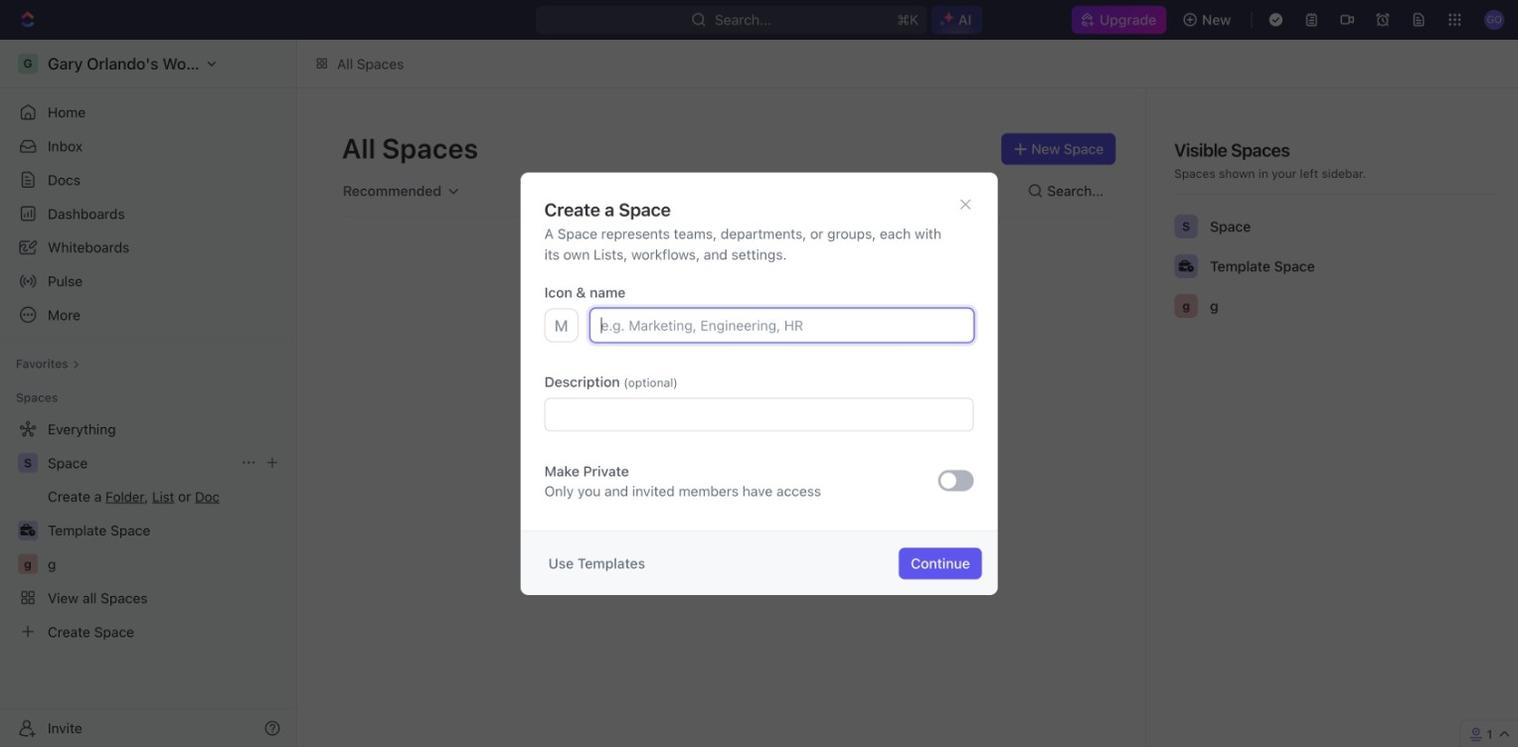 Task type: describe. For each thing, give the bounding box(es) containing it.
business time image
[[1179, 260, 1194, 272]]

g, , element
[[1175, 294, 1199, 318]]

1 horizontal spatial space, , element
[[1175, 215, 1199, 239]]



Task type: vqa. For each thing, say whether or not it's contained in the screenshot.
g, , element at the top right
yes



Task type: locate. For each thing, give the bounding box(es) containing it.
e.g. Marketing, Engineering, HR field
[[590, 309, 974, 343]]

None field
[[545, 398, 974, 432]]

space, , element inside sidebar 'navigation'
[[18, 453, 38, 473]]

0 horizontal spatial space, , element
[[18, 453, 38, 473]]

dialog
[[521, 173, 998, 596]]

1 vertical spatial space, , element
[[18, 453, 38, 473]]

sidebar navigation
[[0, 40, 297, 748]]

0 vertical spatial space, , element
[[1175, 215, 1199, 239]]

space, , element
[[1175, 215, 1199, 239], [18, 453, 38, 473]]



